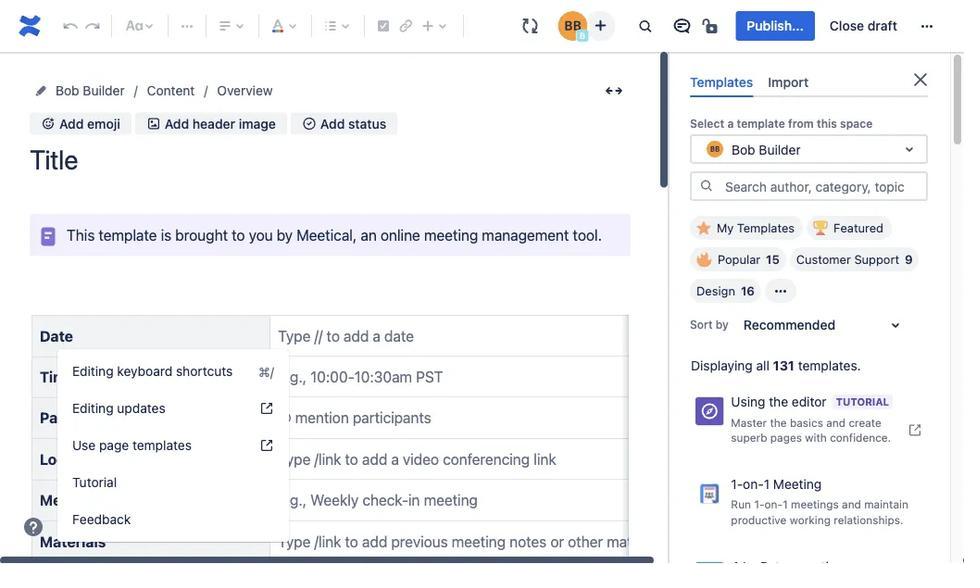 Task type: describe. For each thing, give the bounding box(es) containing it.
content
[[147, 83, 195, 98]]

0 vertical spatial builder
[[83, 83, 125, 98]]

templates.
[[798, 358, 861, 374]]

meeting
[[424, 226, 478, 244]]

more categories image
[[770, 280, 792, 302]]

more formatting image
[[176, 15, 198, 37]]

1 vertical spatial builder
[[759, 142, 801, 157]]

use page templates link
[[57, 427, 289, 464]]

131
[[773, 358, 795, 374]]

brought
[[175, 226, 228, 244]]

1 horizontal spatial bob
[[732, 142, 756, 157]]

page
[[99, 438, 129, 453]]

link image
[[395, 15, 417, 37]]

using the editor tutorial
[[731, 394, 890, 410]]

with
[[805, 431, 827, 444]]

sort
[[690, 318, 713, 331]]

is
[[161, 226, 172, 244]]

and inside 1-on-1 meeting run 1-on-1 meetings and maintain productive working relationships.
[[842, 498, 862, 511]]

tool.
[[573, 226, 602, 244]]

image
[[239, 116, 276, 131]]

a
[[728, 117, 734, 130]]

keyboard
[[117, 364, 173, 379]]

select
[[690, 117, 725, 130]]

customer support 9
[[797, 253, 913, 267]]

help image
[[259, 401, 274, 416]]

my templates
[[717, 221, 795, 235]]

meeting inside 1-on-1 meeting run 1-on-1 meetings and maintain productive working relationships.
[[774, 477, 822, 492]]

online
[[381, 226, 420, 244]]

add for add emoji
[[59, 116, 84, 131]]

emoji
[[87, 116, 120, 131]]

overview link
[[217, 80, 273, 102]]

status
[[348, 116, 387, 131]]

tutorial button
[[57, 464, 289, 501]]

management
[[482, 226, 569, 244]]

1-on-1 meeting run 1-on-1 meetings and maintain productive working relationships.
[[731, 477, 909, 527]]

master
[[731, 416, 767, 429]]

using
[[731, 394, 766, 410]]

add header image button
[[135, 112, 287, 135]]

use page templates
[[72, 438, 192, 453]]

relationships.
[[834, 514, 904, 527]]

template inside main content area, start typing to enter text. text box
[[99, 226, 157, 244]]

displaying all 131 templates.
[[691, 358, 861, 374]]

recommended
[[744, 318, 836, 333]]

productive
[[731, 514, 787, 527]]

import
[[768, 74, 809, 89]]

add header image
[[165, 116, 276, 131]]

1 horizontal spatial on-
[[765, 498, 783, 511]]

overview
[[217, 83, 273, 98]]

close templates and import image
[[910, 69, 932, 91]]

panel note image
[[37, 225, 59, 248]]

0 vertical spatial bob
[[56, 83, 79, 98]]

search icon image
[[700, 179, 714, 193]]

an
[[361, 226, 377, 244]]

to
[[232, 226, 245, 244]]

header
[[193, 116, 235, 131]]

⌘/
[[259, 364, 274, 379]]

materials
[[40, 533, 106, 550]]

help image inside use page templates link
[[259, 438, 274, 453]]

image icon image
[[146, 116, 161, 131]]

pages
[[771, 431, 802, 444]]

maintain
[[865, 498, 909, 511]]

close
[[830, 18, 865, 33]]

no restrictions image
[[701, 15, 723, 37]]

confluence image
[[15, 11, 44, 41]]

working
[[790, 514, 831, 527]]

sort by
[[690, 318, 729, 331]]

1 horizontal spatial bob builder
[[732, 142, 801, 157]]

create
[[849, 416, 882, 429]]

customer
[[797, 253, 851, 267]]

editing updates link
[[57, 390, 289, 427]]

design 16
[[697, 284, 755, 298]]

9
[[905, 253, 913, 267]]

1 vertical spatial help image
[[22, 516, 44, 538]]

1 vertical spatial 1-
[[755, 498, 765, 511]]

featured
[[834, 221, 884, 235]]

16
[[741, 284, 755, 298]]

draft
[[868, 18, 898, 33]]

confidence.
[[830, 431, 892, 444]]

the for using
[[769, 394, 789, 410]]

feedback button
[[57, 501, 289, 538]]

support
[[855, 253, 900, 267]]

saving image
[[519, 15, 542, 37]]

close draft button
[[819, 11, 909, 41]]

0 horizontal spatial 1
[[764, 477, 770, 492]]

open image
[[899, 138, 921, 160]]

add emoji
[[59, 116, 120, 131]]

make page full-width image
[[603, 80, 625, 102]]

publish...
[[747, 18, 804, 33]]

from
[[788, 117, 814, 130]]

meeting inside main content area, start typing to enter text. text box
[[40, 492, 98, 509]]

add status
[[321, 116, 387, 131]]



Task type: vqa. For each thing, say whether or not it's contained in the screenshot.
create,
no



Task type: locate. For each thing, give the bounding box(es) containing it.
Main content area, start typing to enter text. text field
[[20, 214, 736, 564]]

editor
[[792, 394, 827, 410]]

builder up emoji
[[83, 83, 125, 98]]

and up relationships.
[[842, 498, 862, 511]]

0 vertical spatial by
[[277, 226, 293, 244]]

the up the "pages"
[[770, 416, 787, 429]]

add emoji button
[[30, 112, 131, 135]]

None text field
[[704, 140, 708, 159]]

template
[[737, 117, 786, 130], [99, 226, 157, 244]]

find and replace image
[[634, 15, 656, 37]]

1 horizontal spatial template
[[737, 117, 786, 130]]

1 horizontal spatial builder
[[759, 142, 801, 157]]

type
[[101, 492, 133, 509]]

1 vertical spatial editing
[[72, 401, 114, 416]]

by inside main content area, start typing to enter text. text box
[[277, 226, 293, 244]]

meeting type
[[40, 492, 133, 509]]

0 horizontal spatial by
[[277, 226, 293, 244]]

1 horizontal spatial tutorial
[[836, 396, 890, 408]]

action item image
[[372, 15, 395, 37]]

0 horizontal spatial bob builder
[[56, 83, 125, 98]]

1 vertical spatial on-
[[765, 498, 783, 511]]

0 vertical spatial 1-
[[731, 477, 743, 492]]

1 vertical spatial bob builder
[[732, 142, 801, 157]]

location
[[40, 450, 101, 468]]

this template is brought to you by meetical, an online meeting management tool.
[[67, 226, 602, 244]]

1
[[764, 477, 770, 492], [783, 498, 788, 511]]

all
[[757, 358, 770, 374]]

bob builder link
[[56, 80, 125, 102]]

bob down a
[[732, 142, 756, 157]]

0 vertical spatial editing
[[72, 364, 114, 379]]

1 up productive
[[764, 477, 770, 492]]

master the basics and create superb pages with confidence.
[[731, 416, 892, 444]]

invite to edit image
[[590, 14, 612, 37]]

close draft
[[830, 18, 898, 33]]

add left status
[[321, 116, 345, 131]]

my
[[717, 221, 734, 235]]

space
[[841, 117, 873, 130]]

add for add header image
[[165, 116, 189, 131]]

add status button
[[291, 112, 398, 135]]

feedback
[[72, 512, 131, 527]]

1- up productive
[[755, 498, 765, 511]]

by right sort
[[716, 318, 729, 331]]

templates up a
[[690, 74, 754, 89]]

1 add from the left
[[59, 116, 84, 131]]

2 editing from the top
[[72, 401, 114, 416]]

content link
[[147, 80, 195, 102]]

and inside master the basics and create superb pages with confidence.
[[827, 416, 846, 429]]

displaying
[[691, 358, 753, 374]]

bob builder image
[[558, 11, 588, 41]]

comment icon image
[[671, 15, 693, 37]]

1-
[[731, 477, 743, 492], [755, 498, 765, 511]]

editing
[[72, 364, 114, 379], [72, 401, 114, 416]]

1 horizontal spatial meeting
[[774, 477, 822, 492]]

add right image icon
[[165, 116, 189, 131]]

add for add status
[[321, 116, 345, 131]]

1 horizontal spatial 1-
[[755, 498, 765, 511]]

tutorial up create
[[836, 396, 890, 408]]

editing updates
[[72, 401, 166, 416]]

the for master
[[770, 416, 787, 429]]

0 horizontal spatial meeting
[[40, 492, 98, 509]]

1 vertical spatial by
[[716, 318, 729, 331]]

updates
[[117, 401, 166, 416]]

tutorial inside using the editor tutorial
[[836, 396, 890, 408]]

help image down help image
[[259, 438, 274, 453]]

templates up 15
[[737, 221, 795, 235]]

design
[[697, 284, 736, 298]]

0 horizontal spatial template
[[99, 226, 157, 244]]

publish... button
[[736, 11, 815, 41]]

add inside button
[[165, 116, 189, 131]]

1 vertical spatial 1
[[783, 498, 788, 511]]

Give this page a title text field
[[30, 145, 631, 175]]

0 vertical spatial template
[[737, 117, 786, 130]]

0 vertical spatial and
[[827, 416, 846, 429]]

bob builder up add emoji
[[56, 83, 125, 98]]

0 horizontal spatial builder
[[83, 83, 125, 98]]

0 vertical spatial help image
[[259, 438, 274, 453]]

move this page image
[[33, 83, 48, 98]]

use
[[72, 438, 96, 453]]

1 horizontal spatial by
[[716, 318, 729, 331]]

1 vertical spatial templates
[[737, 221, 795, 235]]

0 vertical spatial templates
[[690, 74, 754, 89]]

and up the with on the right of the page
[[827, 416, 846, 429]]

editing inside editing updates link
[[72, 401, 114, 416]]

0 vertical spatial the
[[769, 394, 789, 410]]

3 add from the left
[[321, 116, 345, 131]]

add
[[59, 116, 84, 131], [165, 116, 189, 131], [321, 116, 345, 131]]

date
[[40, 327, 73, 345]]

confluence image
[[15, 11, 44, 41]]

bob
[[56, 83, 79, 98], [732, 142, 756, 157]]

1 vertical spatial and
[[842, 498, 862, 511]]

shortcuts
[[176, 364, 233, 379]]

15
[[766, 253, 780, 267]]

meetings
[[791, 498, 839, 511]]

bob right move this page image on the top left
[[56, 83, 79, 98]]

template left is
[[99, 226, 157, 244]]

0 horizontal spatial add
[[59, 116, 84, 131]]

this
[[817, 117, 838, 130]]

bob builder down the select a template from this space
[[732, 142, 801, 157]]

0 vertical spatial tutorial
[[836, 396, 890, 408]]

template right a
[[737, 117, 786, 130]]

2 horizontal spatial add
[[321, 116, 345, 131]]

the inside master the basics and create superb pages with confidence.
[[770, 416, 787, 429]]

bob builder
[[56, 83, 125, 98], [732, 142, 801, 157]]

redo ⌘⇧z image
[[82, 15, 104, 37]]

0 horizontal spatial 1-
[[731, 477, 743, 492]]

Search author, category, topic field
[[720, 173, 927, 199]]

this
[[67, 226, 95, 244]]

recommended button
[[733, 311, 918, 340]]

1 vertical spatial the
[[770, 416, 787, 429]]

editing keyboard shortcuts
[[72, 364, 233, 379]]

1- up 'run'
[[731, 477, 743, 492]]

editing for editing updates
[[72, 401, 114, 416]]

templates
[[132, 438, 192, 453]]

popular
[[718, 253, 761, 267]]

the
[[769, 394, 789, 410], [770, 416, 787, 429]]

on- up productive
[[765, 498, 783, 511]]

featured button
[[807, 216, 892, 240]]

meeting up feedback
[[40, 492, 98, 509]]

tab list
[[683, 67, 936, 97]]

templates inside button
[[737, 221, 795, 235]]

time
[[40, 368, 75, 386]]

1 vertical spatial tutorial
[[72, 475, 117, 490]]

tutorial
[[836, 396, 890, 408], [72, 475, 117, 490]]

tutorial up meeting type
[[72, 475, 117, 490]]

and
[[827, 416, 846, 429], [842, 498, 862, 511]]

more image
[[916, 15, 939, 37]]

the right using
[[769, 394, 789, 410]]

0 vertical spatial on-
[[743, 477, 764, 492]]

editing up editing updates
[[72, 364, 114, 379]]

undo ⌘z image
[[59, 15, 82, 37]]

meeting
[[774, 477, 822, 492], [40, 492, 98, 509]]

meeting up meetings
[[774, 477, 822, 492]]

0 vertical spatial bob builder
[[56, 83, 125, 98]]

0 horizontal spatial tutorial
[[72, 475, 117, 490]]

by
[[277, 226, 293, 244], [716, 318, 729, 331]]

1 horizontal spatial add
[[165, 116, 189, 131]]

you
[[249, 226, 273, 244]]

builder
[[83, 83, 125, 98], [759, 142, 801, 157]]

select a template from this space
[[690, 117, 873, 130]]

1 vertical spatial template
[[99, 226, 157, 244]]

1 vertical spatial bob
[[732, 142, 756, 157]]

on-
[[743, 477, 764, 492], [765, 498, 783, 511]]

help image down meeting type
[[22, 516, 44, 538]]

help image
[[259, 438, 274, 453], [22, 516, 44, 538]]

0 horizontal spatial on-
[[743, 477, 764, 492]]

add right add emoji image
[[59, 116, 84, 131]]

1 left meetings
[[783, 498, 788, 511]]

builder down the select a template from this space
[[759, 142, 801, 157]]

on- up 'run'
[[743, 477, 764, 492]]

tab list containing templates
[[683, 67, 936, 97]]

0 horizontal spatial bob
[[56, 83, 79, 98]]

1 horizontal spatial 1
[[783, 498, 788, 511]]

my templates button
[[690, 216, 803, 240]]

editing up use
[[72, 401, 114, 416]]

basics
[[790, 416, 824, 429]]

superb
[[731, 431, 768, 444]]

meetical,
[[297, 226, 357, 244]]

0 vertical spatial 1
[[764, 477, 770, 492]]

2 add from the left
[[165, 116, 189, 131]]

1 horizontal spatial help image
[[259, 438, 274, 453]]

tutorial inside 'button'
[[72, 475, 117, 490]]

add inside popup button
[[321, 116, 345, 131]]

add inside 'dropdown button'
[[59, 116, 84, 131]]

add emoji image
[[41, 116, 56, 131]]

by right the you at the top of page
[[277, 226, 293, 244]]

run
[[731, 498, 751, 511]]

1 editing from the top
[[72, 364, 114, 379]]

0 horizontal spatial help image
[[22, 516, 44, 538]]

editing for editing keyboard shortcuts
[[72, 364, 114, 379]]



